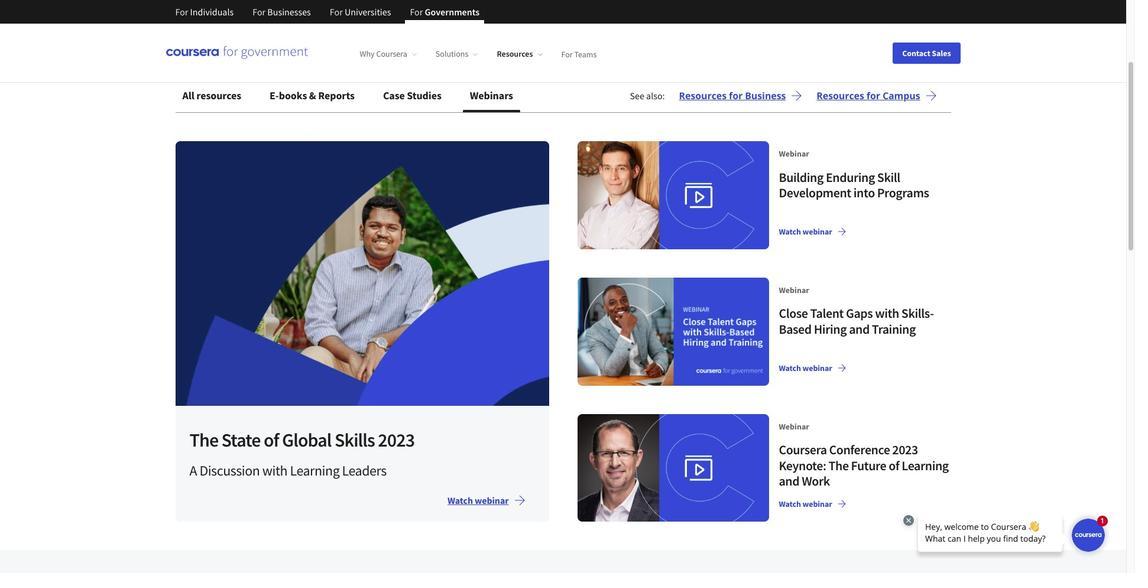Task type: describe. For each thing, give the bounding box(es) containing it.
future
[[851, 457, 887, 474]]

webinar for building enduring skill development into programs
[[803, 226, 833, 237]]

for left teams at the right top
[[562, 49, 573, 59]]

case studies link
[[376, 82, 449, 110]]

watch webinar for building enduring skill development into programs
[[779, 226, 833, 237]]

businesses
[[268, 6, 311, 18]]

2 as from the left
[[890, 0, 901, 9]]

data
[[252, 12, 274, 27]]

of inside coursera conference 2023 keynote: the future of learning and work
[[889, 457, 900, 474]]

close
[[779, 305, 808, 322]]

find
[[175, 0, 196, 9]]

watch webinar for close talent gaps with skills- based hiring and training
[[779, 363, 833, 374]]

e-
[[270, 89, 279, 102]]

from
[[745, 0, 767, 9]]

0 horizontal spatial 2023
[[378, 429, 415, 453]]

resources
[[197, 89, 241, 102]]

discussion
[[200, 462, 260, 480]]

programs
[[877, 185, 929, 201]]

webinars
[[470, 89, 513, 102]]

resources for campus link
[[817, 89, 937, 103]]

see
[[630, 90, 645, 102]]

1 vertical spatial the
[[336, 12, 352, 27]]

0 horizontal spatial the
[[190, 429, 218, 453]]

well
[[869, 0, 888, 9]]

reports
[[318, 89, 355, 102]]

gaps
[[846, 305, 873, 322]]

individuals
[[190, 6, 234, 18]]

for governments
[[410, 6, 480, 18]]

sales
[[932, 48, 951, 58]]

resources for resources for campus
[[817, 89, 864, 102]]

1 as from the left
[[856, 0, 866, 9]]

2023 inside coursera conference 2023 keynote: the future of learning and work
[[893, 442, 918, 458]]

skills,
[[433, 0, 459, 9]]

webcasts
[[699, 0, 743, 9]]

case studies
[[383, 89, 442, 102]]

team.
[[475, 12, 502, 27]]

digital
[[274, 0, 304, 9]]

the state of global skills 2023
[[190, 429, 415, 453]]

0 horizontal spatial learning
[[290, 462, 340, 480]]

with inside close talent gaps with skills- based hiring and training
[[875, 305, 899, 322]]

and inside close talent gaps with skills- based hiring and training
[[849, 321, 870, 338]]

leaders
[[342, 462, 387, 480]]

why coursera
[[360, 49, 407, 59]]

all resources
[[182, 89, 241, 102]]

webinar for close talent gaps with skills- based hiring and training
[[803, 363, 833, 374]]

resources link
[[497, 49, 543, 59]]

resources for the resources link at the left top of page
[[497, 49, 533, 59]]

watch for close talent gaps with skills- based hiring and training
[[779, 363, 801, 374]]

governments
[[425, 6, 480, 18]]

watch webinar for coursera conference 2023 keynote: the future of learning and work
[[779, 499, 833, 510]]

into
[[854, 185, 875, 201]]

coursera right why
[[376, 49, 407, 59]]

all resources link
[[175, 82, 248, 110]]

watch webinar button for building enduring skill development into programs
[[774, 221, 851, 242]]

for teams
[[562, 49, 597, 59]]

for for universities
[[330, 6, 343, 18]]

skills-
[[902, 305, 934, 322]]

training
[[872, 321, 916, 338]]

skill
[[878, 169, 901, 185]]

webinar for close
[[779, 285, 810, 296]]

solutions
[[436, 49, 469, 59]]

tab list containing all resources
[[175, 82, 535, 112]]

contact
[[903, 48, 931, 58]]

of inside find out more about digital transformation, leadership skills, and the future of work. access insightful, engaging webcasts from coursera partners as well as researchers and data scientists on the coursera for government team.
[[531, 0, 540, 9]]

researchers
[[175, 12, 230, 27]]

for businesses
[[253, 6, 311, 18]]

for for businesses
[[253, 6, 266, 18]]

gsr - featured image
[[175, 141, 549, 406]]

transformation,
[[306, 0, 380, 9]]

case
[[383, 89, 405, 102]]

work
[[802, 473, 830, 490]]

a
[[190, 462, 197, 480]]

talent
[[810, 305, 844, 322]]

enduring
[[826, 169, 875, 185]]

for universities
[[330, 6, 391, 18]]

hiring
[[814, 321, 847, 338]]

contact sales
[[903, 48, 951, 58]]

campus
[[883, 89, 920, 102]]

webinar for a discussion with learning leaders
[[475, 495, 509, 507]]

watch webinar button for coursera conference 2023 keynote: the future of learning and work
[[774, 494, 851, 515]]

for for individuals
[[175, 6, 188, 18]]

e-books & reports
[[270, 89, 355, 102]]

watch webinar button for close talent gaps with skills- based hiring and training
[[774, 358, 851, 379]]

building
[[779, 169, 824, 185]]

contact sales button
[[893, 42, 961, 64]]

and inside coursera conference 2023 keynote: the future of learning and work
[[779, 473, 800, 490]]



Task type: locate. For each thing, give the bounding box(es) containing it.
as right well
[[890, 0, 901, 9]]

based
[[779, 321, 812, 338]]

for down leadership
[[398, 12, 411, 27]]

e-books & reports link
[[263, 82, 362, 110]]

0 horizontal spatial of
[[264, 429, 279, 453]]

why coursera link
[[360, 49, 417, 59]]

0 horizontal spatial as
[[856, 0, 866, 9]]

learning right future
[[902, 457, 949, 474]]

watch webinar button for a discussion with learning leaders
[[438, 487, 535, 515]]

coursera down leadership
[[354, 12, 396, 27]]

and left work
[[779, 473, 800, 490]]

the
[[190, 429, 218, 453], [829, 457, 849, 474]]

0 vertical spatial the
[[482, 0, 498, 9]]

for teams link
[[562, 49, 597, 59]]

scientists
[[276, 12, 319, 27]]

books
[[279, 89, 307, 102]]

of left work.
[[531, 0, 540, 9]]

tab list
[[175, 82, 535, 112]]

1 vertical spatial webinar
[[779, 285, 810, 296]]

&
[[309, 89, 316, 102]]

2 webinar from the top
[[779, 285, 810, 296]]

0 horizontal spatial resources
[[497, 49, 533, 59]]

for left universities
[[330, 6, 343, 18]]

engaging
[[653, 0, 697, 9]]

webinars link
[[463, 82, 520, 110]]

watch for building enduring skill development into programs
[[779, 226, 801, 237]]

about
[[244, 0, 272, 9]]

0 vertical spatial with
[[875, 305, 899, 322]]

banner navigation
[[166, 0, 489, 33]]

2 horizontal spatial for
[[867, 89, 881, 102]]

0 horizontal spatial with
[[262, 462, 288, 480]]

2023 right skills
[[378, 429, 415, 453]]

webinar
[[779, 148, 810, 159], [779, 285, 810, 296], [779, 421, 810, 432]]

building enduring skill development into programs
[[779, 169, 929, 201]]

1 horizontal spatial the
[[482, 0, 498, 9]]

of
[[531, 0, 540, 9], [264, 429, 279, 453], [889, 457, 900, 474]]

2 vertical spatial webinar
[[779, 421, 810, 432]]

1 vertical spatial the
[[829, 457, 849, 474]]

1 horizontal spatial 2023
[[893, 442, 918, 458]]

development
[[779, 185, 852, 201]]

for left businesses at the left of page
[[253, 6, 266, 18]]

webinar for coursera
[[779, 421, 810, 432]]

learning down global
[[290, 462, 340, 480]]

1 horizontal spatial as
[[890, 0, 901, 9]]

global
[[282, 429, 331, 453]]

keynote:
[[779, 457, 826, 474]]

watch for a discussion with learning leaders
[[448, 495, 473, 507]]

access
[[571, 0, 602, 9]]

the
[[482, 0, 498, 9], [336, 12, 352, 27]]

1 horizontal spatial with
[[875, 305, 899, 322]]

the down transformation,
[[336, 12, 352, 27]]

for for resources for campus
[[867, 89, 881, 102]]

webinar
[[803, 226, 833, 237], [803, 363, 833, 374], [475, 495, 509, 507], [803, 499, 833, 510]]

coursera right from
[[770, 0, 812, 9]]

2023 right future
[[893, 442, 918, 458]]

for left skills, in the top left of the page
[[410, 6, 423, 18]]

why
[[360, 49, 375, 59]]

conference
[[829, 442, 890, 458]]

with
[[875, 305, 899, 322], [262, 462, 288, 480]]

for inside resources for business "link"
[[729, 89, 743, 102]]

1 horizontal spatial resources
[[679, 89, 727, 102]]

for individuals
[[175, 6, 234, 18]]

0 horizontal spatial the
[[336, 12, 352, 27]]

0 vertical spatial the
[[190, 429, 218, 453]]

with down the state of global skills 2023
[[262, 462, 288, 480]]

webinar up the building
[[779, 148, 810, 159]]

for for governments
[[410, 6, 423, 18]]

as left well
[[856, 0, 866, 9]]

as
[[856, 0, 866, 9], [890, 0, 901, 9]]

0 horizontal spatial for
[[398, 12, 411, 27]]

watch webinar button
[[774, 221, 851, 242], [774, 358, 851, 379], [438, 487, 535, 515], [774, 494, 851, 515]]

for
[[175, 6, 188, 18], [253, 6, 266, 18], [330, 6, 343, 18], [410, 6, 423, 18], [562, 49, 573, 59]]

with right gaps
[[875, 305, 899, 322]]

1 webinar from the top
[[779, 148, 810, 159]]

for left out
[[175, 6, 188, 18]]

webinar for building
[[779, 148, 810, 159]]

1 horizontal spatial of
[[531, 0, 540, 9]]

resources
[[497, 49, 533, 59], [679, 89, 727, 102], [817, 89, 864, 102]]

government
[[414, 12, 473, 27]]

of right future
[[889, 457, 900, 474]]

teams
[[575, 49, 597, 59]]

coursera for government image
[[166, 46, 308, 60]]

learning
[[902, 457, 949, 474], [290, 462, 340, 480]]

2 horizontal spatial resources
[[817, 89, 864, 102]]

studies
[[407, 89, 442, 102]]

resources for campus
[[817, 89, 920, 102]]

1 horizontal spatial learning
[[902, 457, 949, 474]]

the up team.
[[482, 0, 498, 9]]

for left campus at the right
[[867, 89, 881, 102]]

the up a
[[190, 429, 218, 453]]

watch webinar
[[779, 226, 833, 237], [779, 363, 833, 374], [448, 495, 509, 507], [779, 499, 833, 510]]

for for resources for business
[[729, 89, 743, 102]]

solutions link
[[436, 49, 478, 59]]

watch webinar for a discussion with learning leaders
[[448, 495, 509, 507]]

find out more about digital transformation, leadership skills, and the future of work. access insightful, engaging webcasts from coursera partners as well as researchers and data scientists on the coursera for government team.
[[175, 0, 901, 27]]

insightful,
[[604, 0, 651, 9]]

coursera up work
[[779, 442, 827, 458]]

coursera inside coursera conference 2023 keynote: the future of learning and work
[[779, 442, 827, 458]]

out
[[198, 0, 214, 9]]

partners
[[814, 0, 854, 9]]

and right hiring at right
[[849, 321, 870, 338]]

0 vertical spatial webinar
[[779, 148, 810, 159]]

for inside find out more about digital transformation, leadership skills, and the future of work. access insightful, engaging webcasts from coursera partners as well as researchers and data scientists on the coursera for government team.
[[398, 12, 411, 27]]

1 vertical spatial of
[[264, 429, 279, 453]]

0 vertical spatial of
[[531, 0, 540, 9]]

watch for coursera conference 2023 keynote: the future of learning and work
[[779, 499, 801, 510]]

1 horizontal spatial the
[[829, 457, 849, 474]]

skills
[[335, 429, 375, 453]]

future
[[500, 0, 528, 9]]

universities
[[345, 6, 391, 18]]

a discussion with learning leaders
[[190, 462, 387, 480]]

business
[[745, 89, 786, 102]]

on
[[322, 12, 334, 27]]

work.
[[542, 0, 569, 9]]

the left future
[[829, 457, 849, 474]]

and up team.
[[462, 0, 480, 9]]

resources inside "link"
[[679, 89, 727, 102]]

resources for business
[[679, 89, 786, 102]]

of right 'state'
[[264, 429, 279, 453]]

also:
[[646, 90, 665, 102]]

webinar up keynote:
[[779, 421, 810, 432]]

1 vertical spatial with
[[262, 462, 288, 480]]

for inside resources for campus link
[[867, 89, 881, 102]]

the inside coursera conference 2023 keynote: the future of learning and work
[[829, 457, 849, 474]]

2023
[[378, 429, 415, 453], [893, 442, 918, 458]]

webinar for coursera conference 2023 keynote: the future of learning and work
[[803, 499, 833, 510]]

webinar up close
[[779, 285, 810, 296]]

and down more
[[232, 12, 250, 27]]

see also:
[[630, 90, 665, 102]]

close talent gaps with skills- based hiring and training
[[779, 305, 934, 338]]

leadership
[[382, 0, 431, 9]]

2 vertical spatial of
[[889, 457, 900, 474]]

and
[[462, 0, 480, 9], [232, 12, 250, 27], [849, 321, 870, 338], [779, 473, 800, 490]]

resources for business link
[[679, 89, 803, 103]]

resources for resources for business
[[679, 89, 727, 102]]

coursera conference 2023 keynote: the future of learning and work
[[779, 442, 949, 490]]

more
[[217, 0, 242, 9]]

for left the 'business'
[[729, 89, 743, 102]]

learning inside coursera conference 2023 keynote: the future of learning and work
[[902, 457, 949, 474]]

coursera
[[770, 0, 812, 9], [354, 12, 396, 27], [376, 49, 407, 59], [779, 442, 827, 458]]

1 horizontal spatial for
[[729, 89, 743, 102]]

3 webinar from the top
[[779, 421, 810, 432]]

state
[[222, 429, 261, 453]]

all
[[182, 89, 194, 102]]

2 horizontal spatial of
[[889, 457, 900, 474]]



Task type: vqa. For each thing, say whether or not it's contained in the screenshot.
'tab list'
yes



